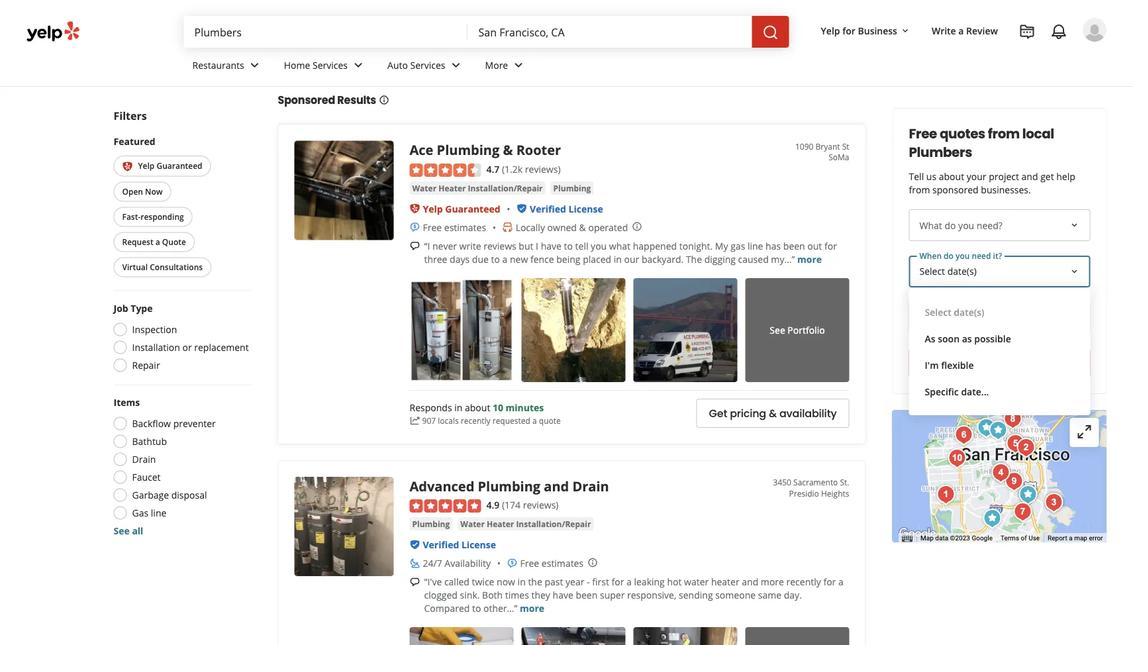 Task type: vqa. For each thing, say whether or not it's contained in the screenshot.
my…"
yes



Task type: locate. For each thing, give the bounding box(es) containing it.
type
[[131, 302, 153, 315]]

been down -
[[576, 589, 598, 601]]

1 vertical spatial 16 verified v2 image
[[410, 539, 420, 550]]

"i
[[424, 239, 430, 252]]

virtual
[[122, 262, 148, 272]]

0 horizontal spatial about
[[465, 401, 490, 414]]

verified license for the right verified license button
[[530, 202, 603, 215]]

services inside auto services link
[[410, 59, 445, 71]]

1 vertical spatial water heater installation/repair
[[461, 518, 591, 529]]

date...
[[961, 385, 989, 398]]

24 chevron down v2 image right 'restaurants'
[[247, 57, 263, 73]]

line inside '"i never write reviews but i have to tell you what happened tonight. my gas line has been out for three days due to a new fence being placed in our backyard. the digging caused my…"'
[[748, 239, 763, 252]]

now
[[497, 575, 515, 588]]

None field
[[194, 25, 457, 39], [479, 25, 742, 39]]

24 chevron down v2 image inside more link
[[511, 57, 527, 73]]

plumbing down the 4.9 star rating image
[[412, 518, 450, 529]]

0 vertical spatial 16 free estimates v2 image
[[410, 222, 420, 233]]

0 horizontal spatial more link
[[520, 602, 545, 614]]

& up (1.2k
[[503, 141, 513, 159]]

i
[[536, 239, 539, 252]]

0 horizontal spatial 10
[[310, 56, 326, 78]]

& for rooter
[[503, 141, 513, 159]]

plumbing button
[[551, 181, 594, 195], [410, 517, 453, 531]]

have right i
[[541, 239, 562, 252]]

free for bottom 16 free estimates v2 icon
[[520, 557, 539, 569]]

3 24 chevron down v2 image from the left
[[448, 57, 464, 73]]

free left quotes
[[909, 125, 937, 143]]

4 24 chevron down v2 image from the left
[[511, 57, 527, 73]]

What do you need? field
[[909, 209, 1091, 241]]

1 vertical spatial have
[[553, 589, 573, 601]]

get started
[[971, 356, 1029, 371]]

free estimates up past
[[520, 557, 584, 569]]

None search field
[[184, 16, 792, 48]]

1 vertical spatial free
[[423, 221, 442, 233]]

Near text field
[[479, 25, 742, 39]]

water down 4.7 star rating image
[[412, 182, 437, 193]]

24 chevron down v2 image inside auto services link
[[448, 57, 464, 73]]

our
[[624, 253, 639, 265]]

has
[[766, 239, 781, 252]]

0 horizontal spatial see
[[114, 525, 130, 537]]

inspection
[[132, 323, 177, 336]]

0 vertical spatial plumbing button
[[551, 181, 594, 195]]

responds in about 10 minutes
[[410, 401, 544, 414]]

0 horizontal spatial drain
[[132, 453, 156, 466]]

backflow preventer
[[132, 417, 216, 430]]

virtual consultations button
[[114, 257, 211, 277]]

more link down they
[[520, 602, 545, 614]]

free up "i
[[423, 221, 442, 233]]

and up someone
[[742, 575, 759, 588]]

2 24 chevron down v2 image from the left
[[350, 57, 366, 73]]

yelp
[[821, 24, 840, 37], [278, 45, 295, 56], [138, 160, 155, 171], [423, 202, 443, 215]]

1 vertical spatial plumbing link
[[410, 517, 453, 531]]

to up being
[[564, 239, 573, 252]]

10 up 907 locals recently requested a quote
[[493, 401, 503, 414]]

2 vertical spatial and
[[742, 575, 759, 588]]

st.
[[840, 477, 849, 488]]

0 vertical spatial reviews)
[[525, 163, 561, 175]]

16 verified v2 image up locally at the top left of page
[[517, 203, 527, 214]]

0 vertical spatial 16 verified v2 image
[[517, 203, 527, 214]]

see left all
[[114, 525, 130, 537]]

to inside "i've called twice now in the past year - first for a leaking hot water heater and more recently for a clogged sink. both times they have been super responsive, sending someone same day. compared to other…"
[[472, 602, 481, 614]]

0 vertical spatial from
[[988, 125, 1020, 143]]

24 chevron down v2 image right the more
[[511, 57, 527, 73]]

verified for the leftmost verified license button
[[423, 538, 459, 551]]

water heater installation/repair link down 4.7
[[410, 181, 545, 195]]

you for what
[[958, 219, 974, 231]]

heater down 4.7 star rating image
[[439, 182, 466, 193]]

16 chevron right v2 image for plumbers
[[379, 46, 390, 56]]

0 vertical spatial water heater installation/repair button
[[410, 181, 545, 195]]

been
[[783, 239, 805, 252], [576, 589, 598, 601]]

business categories element
[[182, 48, 1107, 86]]

need?
[[977, 219, 1003, 231]]

verified license up 24/7 availability
[[423, 538, 496, 551]]

0 vertical spatial recently
[[461, 415, 491, 426]]

home services down yelp 'link' on the top
[[284, 59, 348, 71]]

0 horizontal spatial more
[[520, 602, 545, 614]]

24 chevron down v2 image
[[247, 57, 263, 73], [350, 57, 366, 73], [448, 57, 464, 73], [511, 57, 527, 73]]

yelp guaranteed button up write
[[423, 202, 500, 215]]

about up sponsored
[[939, 170, 964, 182]]

2 16 chevron right v2 image from the left
[[379, 46, 390, 56]]

0 horizontal spatial 16 verified v2 image
[[410, 539, 420, 550]]

and left "get"
[[1022, 170, 1038, 182]]

16 twenty four seven availability v2 image
[[410, 558, 420, 569]]

24 chevron down v2 image inside restaurants link
[[247, 57, 263, 73]]

free up the the
[[520, 557, 539, 569]]

more
[[797, 253, 822, 265], [761, 575, 784, 588], [520, 602, 545, 614]]

about
[[939, 170, 964, 182], [465, 401, 490, 414]]

water heater installation/repair down 4.9 (174 reviews)
[[461, 518, 591, 529]]

& right "pricing"
[[769, 406, 777, 421]]

free estimates
[[423, 221, 486, 233], [520, 557, 584, 569]]

reviews) for and
[[523, 499, 559, 511]]

water heater installation/repair down 4.7
[[412, 182, 543, 193]]

16 speech v2 image
[[410, 241, 420, 251]]

0 vertical spatial license
[[569, 202, 603, 215]]

24 chevron down v2 image for home services
[[350, 57, 366, 73]]

10 right top
[[310, 56, 326, 78]]

0 horizontal spatial heater
[[439, 182, 466, 193]]

open
[[122, 186, 143, 197]]

past
[[545, 575, 563, 588]]

more up same
[[761, 575, 784, 588]]

1 horizontal spatial guaranteed
[[445, 202, 500, 215]]

1 horizontal spatial license
[[569, 202, 603, 215]]

the
[[686, 253, 702, 265]]

1 none field from the left
[[194, 25, 457, 39]]

started
[[991, 356, 1029, 371]]

reviews) for &
[[525, 163, 561, 175]]

16 chevron right v2 image right yelp 'link' on the top
[[300, 46, 311, 56]]

2 horizontal spatial &
[[769, 406, 777, 421]]

1 horizontal spatial recently
[[787, 575, 821, 588]]

16 verified v2 image for the right verified license button
[[517, 203, 527, 214]]

do right the what
[[945, 219, 956, 231]]

gas line
[[132, 507, 166, 519]]

reviews) down 'rooter' in the left top of the page
[[525, 163, 561, 175]]

1 horizontal spatial in
[[518, 575, 526, 588]]

0 horizontal spatial verified
[[423, 538, 459, 551]]

reviews)
[[525, 163, 561, 175], [523, 499, 559, 511]]

get for get started
[[971, 356, 989, 371]]

line right gas
[[151, 507, 166, 519]]

plumbing link up locally owned & operated
[[551, 181, 594, 195]]

16 free estimates v2 image up "now"
[[507, 558, 518, 569]]

responding
[[141, 211, 184, 222]]

info icon image
[[632, 221, 643, 232], [632, 221, 643, 232], [588, 557, 598, 568], [588, 557, 598, 568]]

yelp guaranteed
[[138, 160, 202, 171], [423, 202, 500, 215]]

0 vertical spatial home services
[[316, 45, 374, 56]]

2 option group from the top
[[110, 396, 251, 537]]

2 horizontal spatial in
[[614, 253, 622, 265]]

get inside get started button
[[971, 356, 989, 371]]

3450 sacramento st. presidio heights
[[773, 477, 849, 499]]

from down the tell on the right top of page
[[909, 183, 930, 196]]

1 vertical spatial &
[[579, 221, 586, 233]]

more down they
[[520, 602, 545, 614]]

24 chevron down v2 image right auto services
[[448, 57, 464, 73]]

16 verified v2 image up '16 twenty four seven availability v2' image
[[410, 539, 420, 550]]

have down past
[[553, 589, 573, 601]]

more for advanced plumbing and drain
[[520, 602, 545, 614]]

2 vertical spatial free
[[520, 557, 539, 569]]

installation/repair down 4.9 (174 reviews)
[[516, 518, 591, 529]]

auto services link
[[377, 48, 475, 86]]

yelp guaranteed button up now
[[114, 156, 211, 176]]

0 vertical spatial estimates
[[444, 221, 486, 233]]

1 vertical spatial free estimates
[[520, 557, 584, 569]]

do right when
[[944, 250, 954, 261]]

2 horizontal spatial more
[[797, 253, 822, 265]]

verified up "owned"
[[530, 202, 566, 215]]

estimates up past
[[542, 557, 584, 569]]

results
[[337, 93, 376, 108]]

0 horizontal spatial to
[[472, 602, 481, 614]]

when do you need it?
[[920, 250, 1002, 261]]

line inside option group
[[151, 507, 166, 519]]

2 vertical spatial in
[[518, 575, 526, 588]]

0 vertical spatial yelp guaranteed button
[[114, 156, 211, 176]]

1 vertical spatial from
[[909, 183, 930, 196]]

16 chevron right v2 image
[[300, 46, 311, 56], [379, 46, 390, 56]]

1 horizontal spatial 16 verified v2 image
[[517, 203, 527, 214]]

24/7
[[423, 557, 442, 569]]

in inside "i've called twice now in the past year - first for a leaking hot water heater and more recently for a clogged sink. both times they have been super responsive, sending someone same day. compared to other…"
[[518, 575, 526, 588]]

4.9 (174 reviews)
[[486, 499, 559, 511]]

0 vertical spatial drain
[[132, 453, 156, 466]]

2 none field from the left
[[479, 25, 742, 39]]

none field up business categories element
[[479, 25, 742, 39]]

get down 'as soon as possible'
[[971, 356, 989, 371]]

you left need?
[[958, 219, 974, 231]]

1 horizontal spatial see
[[770, 324, 785, 336]]

& up 'tell'
[[579, 221, 586, 233]]

0 horizontal spatial and
[[544, 477, 569, 495]]

from left local
[[988, 125, 1020, 143]]

0 horizontal spatial 16 free estimates v2 image
[[410, 222, 420, 233]]

search image
[[763, 25, 779, 40]]

fast-responding
[[122, 211, 184, 222]]

same
[[758, 589, 782, 601]]

1 horizontal spatial 10
[[493, 401, 503, 414]]

1 vertical spatial yelp guaranteed button
[[423, 202, 500, 215]]

1 vertical spatial verified license button
[[423, 538, 496, 551]]

1 vertical spatial line
[[151, 507, 166, 519]]

iconyelpguaranteedbadgesmall image
[[410, 203, 420, 214], [410, 203, 420, 214]]

more link
[[797, 253, 822, 265], [520, 602, 545, 614]]

When do you need it? field
[[909, 256, 1091, 415]]

16 yelp guaranteed v2 image
[[122, 161, 133, 172]]

24 chevron down v2 image inside home services 'link'
[[350, 57, 366, 73]]

1 vertical spatial water heater installation/repair button
[[458, 517, 594, 531]]

do
[[945, 219, 956, 231], [944, 250, 954, 261]]

&
[[503, 141, 513, 159], [579, 221, 586, 233], [769, 406, 777, 421]]

1 horizontal spatial get
[[971, 356, 989, 371]]

more inside "i've called twice now in the past year - first for a leaking hot water heater and more recently for a clogged sink. both times they have been super responsive, sending someone same day. compared to other…"
[[761, 575, 784, 588]]

more link for drain
[[520, 602, 545, 614]]

  text field
[[909, 302, 1091, 334]]

sacramento
[[794, 477, 838, 488]]

water heater installation/repair button down 4.9 (174 reviews)
[[458, 517, 594, 531]]

0 vertical spatial verified license
[[530, 202, 603, 215]]

1 vertical spatial water heater installation/repair link
[[458, 517, 594, 531]]

write
[[932, 24, 956, 37]]

1 horizontal spatial estimates
[[542, 557, 584, 569]]

three
[[424, 253, 447, 265]]

and up 4.9 (174 reviews)
[[544, 477, 569, 495]]

home down yelp 'link' on the top
[[284, 59, 310, 71]]

0 vertical spatial plumbing link
[[551, 181, 594, 195]]

1 horizontal spatial free estimates
[[520, 557, 584, 569]]

businesses.
[[981, 183, 1031, 196]]

3450
[[773, 477, 791, 488]]

0 vertical spatial verified
[[530, 202, 566, 215]]

yelp for business
[[821, 24, 897, 37]]

1 24 chevron down v2 image from the left
[[247, 57, 263, 73]]

0 horizontal spatial line
[[151, 507, 166, 519]]

0 vertical spatial to
[[564, 239, 573, 252]]

1 horizontal spatial been
[[783, 239, 805, 252]]

estimates up write
[[444, 221, 486, 233]]

0 vertical spatial water
[[412, 182, 437, 193]]

yelp inside featured group
[[138, 160, 155, 171]]

you left need
[[956, 250, 970, 261]]

plumbing button up locally owned & operated
[[551, 181, 594, 195]]

verified license button up "owned"
[[530, 202, 603, 215]]

items
[[114, 396, 140, 409]]

they
[[532, 589, 550, 601]]

get for get pricing & availability
[[709, 406, 727, 421]]

yelp left business
[[821, 24, 840, 37]]

1 horizontal spatial water
[[461, 518, 485, 529]]

0 vertical spatial about
[[939, 170, 964, 182]]

home down find field
[[316, 45, 340, 56]]

recently inside "i've called twice now in the past year - first for a leaking hot water heater and more recently for a clogged sink. both times they have been super responsive, sending someone same day. compared to other…"
[[787, 575, 821, 588]]

0 vertical spatial yelp guaranteed
[[138, 160, 202, 171]]

0 vertical spatial water heater installation/repair
[[412, 182, 543, 193]]

get left "pricing"
[[709, 406, 727, 421]]

1 horizontal spatial from
[[988, 125, 1020, 143]]

day.
[[784, 589, 802, 601]]

24 chevron down v2 image for auto services
[[448, 57, 464, 73]]

plumbing link down the 4.9 star rating image
[[410, 517, 453, 531]]

heater
[[711, 575, 740, 588]]

being
[[557, 253, 581, 265]]

in up locals
[[455, 401, 463, 414]]

1 vertical spatial about
[[465, 401, 490, 414]]

francisco,
[[521, 56, 603, 78]]

verified up 24/7
[[423, 538, 459, 551]]

get
[[1041, 170, 1054, 182]]

0 vertical spatial get
[[971, 356, 989, 371]]

1 vertical spatial verified license
[[423, 538, 496, 551]]

notifications image
[[1051, 24, 1067, 40]]

1 horizontal spatial and
[[742, 575, 759, 588]]

fast-responding button
[[114, 207, 193, 227]]

& inside button
[[769, 406, 777, 421]]

1 horizontal spatial verified
[[530, 202, 566, 215]]

been up my…"
[[783, 239, 805, 252]]

1 vertical spatial recently
[[787, 575, 821, 588]]

auto
[[387, 59, 408, 71]]

2 vertical spatial &
[[769, 406, 777, 421]]

have inside '"i never write reviews but i have to tell you what happened tonight. my gas line has been out for three days due to a new fence being placed in our backyard. the digging caused my…"'
[[541, 239, 562, 252]]

1 vertical spatial drain
[[573, 477, 609, 495]]

home services link
[[316, 45, 374, 56], [273, 48, 377, 86]]

installation/repair down (1.2k
[[468, 182, 543, 193]]

1 vertical spatial more
[[761, 575, 784, 588]]

-
[[587, 575, 590, 588]]

1 horizontal spatial verified license
[[530, 202, 603, 215]]

1 vertical spatial option group
[[110, 396, 251, 537]]

1 16 chevron right v2 image from the left
[[300, 46, 311, 56]]

open now
[[122, 186, 163, 197]]

from
[[988, 125, 1020, 143], [909, 183, 930, 196]]

more link for rooter
[[797, 253, 822, 265]]

availability
[[780, 406, 837, 421]]

more link
[[475, 48, 537, 86]]

free estimates up never
[[423, 221, 486, 233]]

get inside get pricing & availability button
[[709, 406, 727, 421]]

verified
[[530, 202, 566, 215], [423, 538, 459, 551]]

see inside option group
[[114, 525, 130, 537]]

1 horizontal spatial line
[[748, 239, 763, 252]]

for
[[843, 24, 856, 37], [825, 239, 837, 252], [612, 575, 624, 588], [824, 575, 836, 588]]

get pricing & availability button
[[697, 399, 849, 428]]

1 horizontal spatial about
[[939, 170, 964, 182]]

license up locally owned & operated
[[569, 202, 603, 215]]

1 option group from the top
[[110, 302, 251, 376]]

0 horizontal spatial 16 chevron right v2 image
[[300, 46, 311, 56]]

what
[[920, 219, 942, 231]]

16 speech v2 image
[[410, 577, 420, 588]]

16 free estimates v2 image
[[410, 222, 420, 233], [507, 558, 518, 569]]

0 horizontal spatial free
[[423, 221, 442, 233]]

write a review link
[[927, 19, 1003, 42]]

to down reviews
[[491, 253, 500, 265]]

verified license up "owned"
[[530, 202, 603, 215]]

guaranteed up now
[[157, 160, 202, 171]]

2 vertical spatial to
[[472, 602, 481, 614]]

recently up day.
[[787, 575, 821, 588]]

1 horizontal spatial free
[[520, 557, 539, 569]]

about up 907 locals recently requested a quote
[[465, 401, 490, 414]]

quote
[[162, 236, 186, 247]]

line up caused
[[748, 239, 763, 252]]

verified license
[[530, 202, 603, 215], [423, 538, 496, 551]]

home services inside 'link'
[[284, 59, 348, 71]]

see for see portfolio
[[770, 324, 785, 336]]

home services down find text field
[[316, 45, 374, 56]]

16 info v2 image
[[379, 95, 389, 105]]

home services
[[316, 45, 374, 56], [284, 59, 348, 71]]

none field find
[[194, 25, 457, 39]]

ace plumbing & rooter
[[410, 141, 561, 159]]

yelp right 16 yelp guaranteed v2 icon
[[138, 160, 155, 171]]

0 vertical spatial line
[[748, 239, 763, 252]]

water down the 4.9 star rating image
[[461, 518, 485, 529]]

home services link up sponsored results
[[273, 48, 377, 86]]

in left the the
[[518, 575, 526, 588]]

verified license button up 24/7 availability
[[423, 538, 496, 551]]

1 vertical spatial do
[[944, 250, 954, 261]]

0 vertical spatial verified license button
[[530, 202, 603, 215]]

about inside tell us about your project and get help from sponsored businesses.
[[939, 170, 964, 182]]

4.7
[[486, 163, 500, 175]]

water heater installation/repair link down 4.9 (174 reviews)
[[458, 517, 594, 531]]

about for your
[[939, 170, 964, 182]]

as soon as possible
[[925, 332, 1011, 345]]

pricing
[[730, 406, 766, 421]]

yelp guaranteed up now
[[138, 160, 202, 171]]

option group
[[110, 302, 251, 376], [110, 396, 251, 537]]

in down what
[[614, 253, 622, 265]]

more link down out
[[797, 253, 822, 265]]

reviews) right (174
[[523, 499, 559, 511]]

free inside free quotes from local plumbers
[[909, 125, 937, 143]]

license for the right verified license button
[[569, 202, 603, 215]]

2 horizontal spatial free
[[909, 125, 937, 143]]

& for availability
[[769, 406, 777, 421]]

plumbers up us
[[909, 143, 972, 162]]

16 free estimates v2 image up 16 speech v2 icon
[[410, 222, 420, 233]]

water heater installation/repair button down 4.7
[[410, 181, 545, 195]]

see for see all
[[114, 525, 130, 537]]

guaranteed up write
[[445, 202, 500, 215]]

see left portfolio
[[770, 324, 785, 336]]

more down out
[[797, 253, 822, 265]]

4.7 star rating image
[[410, 163, 481, 177]]

none field up best at the top left of page
[[194, 25, 457, 39]]

do for when
[[944, 250, 954, 261]]

to down sink.
[[472, 602, 481, 614]]

san
[[488, 56, 518, 78]]

home services link down find text field
[[316, 45, 374, 56]]

request
[[122, 236, 153, 247]]

0 vertical spatial heater
[[439, 182, 466, 193]]

yelp guaranteed up write
[[423, 202, 500, 215]]

1 horizontal spatial 16 free estimates v2 image
[[507, 558, 518, 569]]

recently down responds in about 10 minutes on the left of page
[[461, 415, 491, 426]]

0 vertical spatial do
[[945, 219, 956, 231]]

yelp down find field
[[278, 45, 295, 56]]

16 verified v2 image
[[517, 203, 527, 214], [410, 539, 420, 550]]

0 vertical spatial and
[[1022, 170, 1038, 182]]

water heater installation/repair
[[412, 182, 543, 193], [461, 518, 591, 529]]

0 horizontal spatial estimates
[[444, 221, 486, 233]]

0 horizontal spatial &
[[503, 141, 513, 159]]

1 horizontal spatial yelp guaranteed
[[423, 202, 500, 215]]



Task type: describe. For each thing, give the bounding box(es) containing it.
option group containing items
[[110, 396, 251, 537]]

1 vertical spatial water
[[461, 518, 485, 529]]

tell
[[909, 170, 924, 182]]

plumbing up (174
[[478, 477, 541, 495]]

free for leftmost 16 free estimates v2 icon
[[423, 221, 442, 233]]

0 horizontal spatial plumbing link
[[410, 517, 453, 531]]

1 vertical spatial 10
[[493, 401, 503, 414]]

see all button
[[114, 525, 143, 537]]

24 chevron down v2 image for more
[[511, 57, 527, 73]]

see portfolio
[[770, 324, 825, 336]]

garbage
[[132, 489, 169, 501]]

featured group
[[111, 134, 251, 280]]

& for operated
[[579, 221, 586, 233]]

quotes
[[940, 125, 985, 143]]

write a review
[[932, 24, 998, 37]]

0 vertical spatial installation/repair
[[468, 182, 543, 193]]

tell us about your project and get help from sponsored businesses.
[[909, 170, 1076, 196]]

plumbers up 16 info v2 image
[[367, 56, 443, 78]]

days
[[450, 253, 470, 265]]

year
[[566, 575, 584, 588]]

clogged
[[424, 589, 458, 601]]

4.7 (1.2k reviews)
[[486, 163, 561, 175]]

user actions element
[[810, 17, 1125, 98]]

help
[[1057, 170, 1076, 182]]

rooter
[[516, 141, 561, 159]]

faucet
[[132, 471, 161, 483]]

plumbers inside free quotes from local plumbers
[[909, 143, 972, 162]]

replacement
[[194, 341, 249, 354]]

16 trending v2 image
[[410, 415, 420, 426]]

yelp up "i
[[423, 202, 443, 215]]

sink.
[[460, 589, 480, 601]]

yelp inside user actions element
[[821, 24, 840, 37]]

request a quote button
[[114, 232, 195, 252]]

verified for the right verified license button
[[530, 202, 566, 215]]

verified license for the leftmost verified license button
[[423, 538, 496, 551]]

a inside '"i never write reviews but i have to tell you what happened tonight. my gas line has been out for three days due to a new fence being placed in our backyard. the digging caused my…"'
[[502, 253, 508, 265]]

fast-
[[122, 211, 141, 222]]

1 horizontal spatial plumbing button
[[551, 181, 594, 195]]

1 vertical spatial installation/repair
[[516, 518, 591, 529]]

locally owned & operated
[[516, 221, 628, 233]]

i'm flexible button
[[920, 352, 1080, 378]]

1090
[[795, 141, 814, 152]]

bathtub
[[132, 435, 167, 448]]

(1.2k
[[502, 163, 523, 175]]

24/7 availability
[[423, 557, 491, 569]]

license for the leftmost verified license button
[[462, 538, 496, 551]]

for inside '"i never write reviews but i have to tell you what happened tonight. my gas line has been out for three days due to a new fence being placed in our backyard. the digging caused my…"'
[[825, 239, 837, 252]]

new
[[510, 253, 528, 265]]

enter zip code
[[920, 312, 982, 324]]

advanced plumbing and drain link
[[410, 477, 609, 495]]

ace
[[410, 141, 433, 159]]

from inside tell us about your project and get help from sponsored businesses.
[[909, 183, 930, 196]]

been inside "i've called twice now in the past year - first for a leaking hot water heater and more recently for a clogged sink. both times they have been super responsive, sending someone same day. compared to other…"
[[576, 589, 598, 601]]

907 locals recently requested a quote
[[422, 415, 561, 426]]

0 vertical spatial free estimates
[[423, 221, 486, 233]]

16 locally owned v2 image
[[502, 222, 513, 233]]

"i've
[[424, 575, 442, 588]]

for inside button
[[843, 24, 856, 37]]

sponsored
[[933, 183, 979, 196]]

1 horizontal spatial drain
[[573, 477, 609, 495]]

job type
[[114, 302, 153, 315]]

16 chevron down v2 image
[[900, 26, 911, 36]]

1 horizontal spatial verified license button
[[530, 202, 603, 215]]

enter
[[920, 312, 943, 324]]

projects image
[[1019, 24, 1035, 40]]

guaranteed inside button
[[157, 160, 202, 171]]

0 horizontal spatial verified license button
[[423, 538, 496, 551]]

need
[[972, 250, 991, 261]]

you for when
[[956, 250, 970, 261]]

select
[[925, 306, 952, 318]]

top 10 best plumbers near san francisco, california
[[278, 56, 685, 78]]

backyard.
[[642, 253, 684, 265]]

digging
[[705, 253, 736, 265]]

"i've called twice now in the past year - first for a leaking hot water heater and more recently for a clogged sink. both times they have been super responsive, sending someone same day. compared to other…"
[[424, 575, 844, 614]]

1 vertical spatial to
[[491, 253, 500, 265]]

4.9 star rating image
[[410, 500, 481, 513]]

super
[[600, 589, 625, 601]]

and inside tell us about your project and get help from sponsored businesses.
[[1022, 170, 1038, 182]]

tell
[[575, 239, 588, 252]]

what do you need?
[[920, 219, 1003, 231]]

0 vertical spatial home
[[316, 45, 340, 56]]

about for 10
[[465, 401, 490, 414]]

yelp guaranteed inside button
[[138, 160, 202, 171]]

been inside '"i never write reviews but i have to tell you what happened tonight. my gas line has been out for three days due to a new fence being placed in our backyard. the digging caused my…"'
[[783, 239, 805, 252]]

get started button
[[909, 348, 1091, 378]]

tonight.
[[679, 239, 713, 252]]

1 vertical spatial and
[[544, 477, 569, 495]]

repair
[[132, 359, 160, 372]]

1 horizontal spatial plumbing link
[[551, 181, 594, 195]]

select date(s)
[[925, 306, 985, 318]]

1 vertical spatial yelp guaranteed
[[423, 202, 500, 215]]

garbage disposal
[[132, 489, 207, 501]]

"i never write reviews but i have to tell you what happened tonight. my gas line has been out for three days due to a new fence being placed in our backyard. the digging caused my…"
[[424, 239, 837, 265]]

1 vertical spatial guaranteed
[[445, 202, 500, 215]]

1 vertical spatial heater
[[487, 518, 514, 529]]

from inside free quotes from local plumbers
[[988, 125, 1020, 143]]

Find text field
[[194, 25, 457, 39]]

soon
[[938, 332, 960, 345]]

featured
[[114, 135, 155, 147]]

other…"
[[484, 602, 518, 614]]

happened
[[633, 239, 677, 252]]

estimates for bottom 16 free estimates v2 icon
[[542, 557, 584, 569]]

home inside home services 'link'
[[284, 59, 310, 71]]

and inside "i've called twice now in the past year - first for a leaking hot water heater and more recently for a clogged sink. both times they have been super responsive, sending someone same day. compared to other…"
[[742, 575, 759, 588]]

do for what
[[945, 219, 956, 231]]

plumbing up locally owned & operated
[[553, 182, 591, 193]]

both
[[482, 589, 503, 601]]

plumbers link
[[395, 45, 433, 56]]

i'm flexible
[[925, 359, 974, 371]]

plumbers up auto services
[[395, 45, 433, 56]]

0 horizontal spatial yelp guaranteed button
[[114, 156, 211, 176]]

responsive,
[[627, 589, 677, 601]]

24 chevron down v2 image for restaurants
[[247, 57, 263, 73]]

now
[[145, 186, 163, 197]]

a inside button
[[155, 236, 160, 247]]

date(s)
[[954, 306, 985, 318]]

drain inside option group
[[132, 453, 156, 466]]

see portfolio link
[[745, 278, 849, 382]]

caused
[[738, 253, 769, 265]]

john s. image
[[1083, 18, 1107, 42]]

quote
[[539, 415, 561, 426]]

more for ace plumbing & rooter
[[797, 253, 822, 265]]

installation or replacement
[[132, 341, 249, 354]]

best
[[329, 56, 364, 78]]

sponsored results
[[278, 93, 376, 108]]

your
[[967, 170, 987, 182]]

plumbing up 4.7 star rating image
[[437, 141, 500, 159]]

minutes
[[506, 401, 544, 414]]

(174
[[502, 499, 521, 511]]

california
[[606, 56, 685, 78]]

advanced plumbing and drain
[[410, 477, 609, 495]]

first
[[592, 575, 609, 588]]

1 vertical spatial in
[[455, 401, 463, 414]]

1 vertical spatial 16 free estimates v2 image
[[507, 558, 518, 569]]

gas
[[731, 239, 745, 252]]

2 horizontal spatial to
[[564, 239, 573, 252]]

auto services
[[387, 59, 445, 71]]

sending
[[679, 589, 713, 601]]

responds
[[410, 401, 452, 414]]

0 horizontal spatial plumbing button
[[410, 517, 453, 531]]

operated
[[588, 221, 628, 233]]

estimates for leftmost 16 free estimates v2 icon
[[444, 221, 486, 233]]

16 verified v2 image for the leftmost verified license button
[[410, 539, 420, 550]]

have inside "i've called twice now in the past year - first for a leaking hot water heater and more recently for a clogged sink. both times they have been super responsive, sending someone same day. compared to other…"
[[553, 589, 573, 601]]

in inside '"i never write reviews but i have to tell you what happened tonight. my gas line has been out for three days due to a new fence being placed in our backyard. the digging caused my…"'
[[614, 253, 622, 265]]

my
[[715, 239, 728, 252]]

consultations
[[150, 262, 203, 272]]

0 horizontal spatial recently
[[461, 415, 491, 426]]

option group containing job type
[[110, 302, 251, 376]]

presidio
[[789, 488, 819, 499]]

heights
[[821, 488, 849, 499]]

none field near
[[479, 25, 742, 39]]

16 chevron right v2 image for home services
[[300, 46, 311, 56]]

never
[[432, 239, 457, 252]]

you inside '"i never write reviews but i have to tell you what happened tonight. my gas line has been out for three days due to a new fence being placed in our backyard. the digging caused my…"'
[[591, 239, 607, 252]]

sponsored
[[278, 93, 335, 108]]

virtual consultations
[[122, 262, 203, 272]]

or
[[182, 341, 192, 354]]

0 vertical spatial water heater installation/repair link
[[410, 181, 545, 195]]



